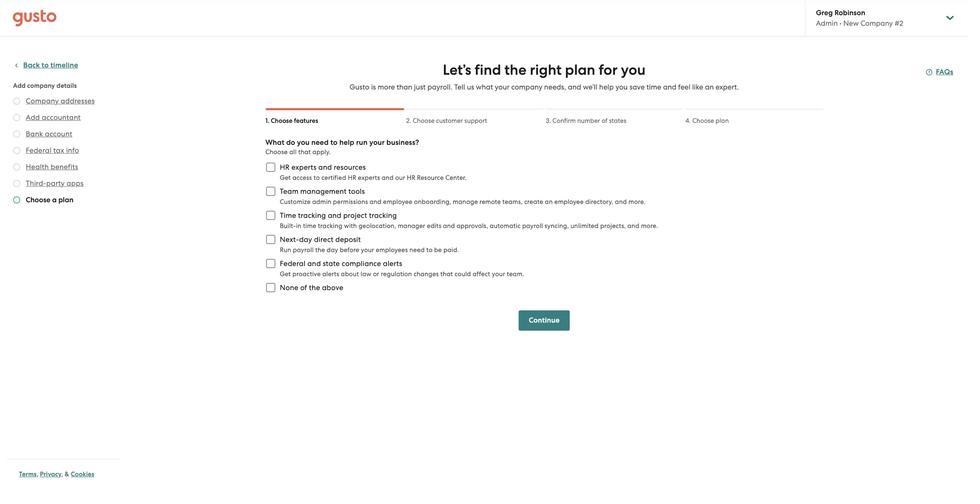 Task type: describe. For each thing, give the bounding box(es) containing it.
and right directory,
[[615, 198, 627, 206]]

•
[[840, 19, 842, 27]]

1 vertical spatial day
[[327, 246, 338, 254]]

support
[[465, 117, 487, 125]]

admin
[[312, 198, 332, 206]]

and left the "we'll"
[[568, 83, 581, 91]]

federal tax info button
[[26, 145, 79, 155]]

us
[[467, 83, 474, 91]]

Time tracking and project tracking checkbox
[[261, 206, 280, 225]]

your inside let's find the right plan for you gusto is more than just payroll. tell us what your company needs, and we'll help you save time and feel like an expert.
[[495, 83, 510, 91]]

proactive
[[293, 270, 321, 278]]

permissions
[[333, 198, 368, 206]]

add for add company details
[[13, 82, 26, 90]]

plan inside list
[[58, 196, 74, 205]]

none of the above
[[280, 284, 344, 292]]

add accountant button
[[26, 112, 81, 123]]

a
[[52, 196, 57, 205]]

company addresses button
[[26, 96, 95, 106]]

2 , from the left
[[61, 471, 63, 478]]

apps
[[67, 179, 84, 188]]

gusto
[[350, 83, 369, 91]]

1 horizontal spatial experts
[[358, 174, 380, 182]]

to down hr experts and resources
[[314, 174, 320, 182]]

affect
[[473, 270, 491, 278]]

health
[[26, 163, 49, 171]]

cookies
[[71, 471, 94, 478]]

add for add accountant
[[26, 113, 40, 122]]

health benefits
[[26, 163, 78, 171]]

bank account button
[[26, 129, 72, 139]]

more
[[378, 83, 395, 91]]

1 , from the left
[[37, 471, 38, 478]]

2 employee from the left
[[555, 198, 584, 206]]

remote
[[480, 198, 501, 206]]

back
[[23, 61, 40, 70]]

&
[[65, 471, 69, 478]]

state
[[323, 259, 340, 268]]

right
[[530, 61, 562, 79]]

company inside let's find the right plan for you gusto is more than just payroll. tell us what your company needs, and we'll help you save time and feel like an expert.
[[512, 83, 543, 91]]

run payroll the day before your employees need to be paid.
[[280, 246, 459, 254]]

center.
[[446, 174, 467, 182]]

what do you need to help run your business? choose all that apply.
[[266, 138, 419, 156]]

teams,
[[503, 198, 523, 206]]

account
[[45, 130, 72, 138]]

get access to certified hr experts and our hr resource center.
[[280, 174, 467, 182]]

certified
[[322, 174, 346, 182]]

timeline
[[51, 61, 78, 70]]

terms
[[19, 471, 37, 478]]

#2
[[895, 19, 904, 27]]

6 check image from the top
[[13, 196, 20, 204]]

Federal and state compliance alerts checkbox
[[261, 254, 280, 273]]

1 vertical spatial an
[[545, 198, 553, 206]]

tell
[[454, 83, 465, 91]]

terms link
[[19, 471, 37, 478]]

to inside 'button'
[[42, 61, 49, 70]]

help inside let's find the right plan for you gusto is more than just payroll. tell us what your company needs, and we'll help you save time and feel like an expert.
[[599, 83, 614, 91]]

customize admin permissions and employee onboarding, manage remote teams, create an employee directory, and more.
[[280, 198, 646, 206]]

employees
[[376, 246, 408, 254]]

help inside what do you need to help run your business? choose all that apply.
[[339, 138, 355, 147]]

check image
[[13, 131, 20, 138]]

third-party apps button
[[26, 178, 84, 188]]

get for hr
[[280, 174, 291, 182]]

and up proactive
[[307, 259, 321, 268]]

manage
[[453, 198, 478, 206]]

tax
[[53, 146, 64, 155]]

federal and state compliance alerts
[[280, 259, 402, 268]]

let's
[[443, 61, 471, 79]]

health benefits button
[[26, 162, 78, 172]]

terms , privacy , & cookies
[[19, 471, 94, 478]]

create
[[524, 198, 543, 206]]

accountant
[[42, 113, 81, 122]]

syncing,
[[545, 222, 569, 230]]

business?
[[387, 138, 419, 147]]

onboarding,
[[414, 198, 451, 206]]

choose for choose plan
[[693, 117, 714, 125]]

time inside let's find the right plan for you gusto is more than just payroll. tell us what your company needs, and we'll help you save time and feel like an expert.
[[647, 83, 662, 91]]

add company details
[[13, 82, 77, 90]]

choose a plan
[[26, 196, 74, 205]]

0 vertical spatial more.
[[629, 198, 646, 206]]

time tracking and project tracking
[[280, 211, 397, 220]]

the for of
[[309, 284, 320, 292]]

home image
[[13, 10, 57, 26]]

third-party apps
[[26, 179, 84, 188]]

robinson
[[835, 8, 866, 17]]

third-
[[26, 179, 46, 188]]

company inside greg robinson admin • new company #2
[[861, 19, 893, 27]]

1 horizontal spatial hr
[[348, 174, 357, 182]]

check image for company
[[13, 98, 20, 105]]

run
[[356, 138, 368, 147]]

choose a plan list
[[13, 96, 117, 207]]

let's find the right plan for you gusto is more than just payroll. tell us what your company needs, and we'll help you save time and feel like an expert.
[[350, 61, 739, 91]]

bank
[[26, 130, 43, 138]]

1 vertical spatial that
[[441, 270, 453, 278]]

states
[[609, 117, 627, 125]]

could
[[455, 270, 471, 278]]

our
[[395, 174, 405, 182]]

next-
[[280, 235, 299, 244]]

save
[[630, 83, 645, 91]]

need inside what do you need to help run your business? choose all that apply.
[[311, 138, 329, 147]]

check image for third-
[[13, 180, 20, 187]]

back to timeline button
[[13, 60, 78, 71]]

1 horizontal spatial payroll
[[522, 222, 543, 230]]

projects,
[[601, 222, 626, 230]]

access
[[293, 174, 312, 182]]

management
[[300, 187, 347, 196]]

0 vertical spatial experts
[[292, 163, 317, 172]]

expert.
[[716, 83, 739, 91]]

payroll.
[[428, 83, 453, 91]]

get proactive alerts about law or regulation changes that could affect your team.
[[280, 270, 524, 278]]

0 vertical spatial alerts
[[383, 259, 402, 268]]

continue button
[[519, 311, 570, 331]]

company addresses
[[26, 97, 95, 105]]

and left feel on the right of page
[[663, 83, 677, 91]]

for
[[599, 61, 618, 79]]

manager
[[398, 222, 425, 230]]

choose for choose features
[[271, 117, 293, 125]]

None of the above checkbox
[[261, 278, 280, 297]]

0 horizontal spatial hr
[[280, 163, 290, 172]]



Task type: locate. For each thing, give the bounding box(es) containing it.
day
[[299, 235, 312, 244], [327, 246, 338, 254]]

team
[[280, 187, 299, 196]]

company down right
[[512, 83, 543, 91]]

to inside what do you need to help run your business? choose all that apply.
[[331, 138, 338, 147]]

to up apply.
[[331, 138, 338, 147]]

0 horizontal spatial of
[[300, 284, 307, 292]]

check image for health
[[13, 164, 20, 171]]

company inside button
[[26, 97, 59, 105]]

an
[[705, 83, 714, 91], [545, 198, 553, 206]]

0 vertical spatial of
[[602, 117, 608, 125]]

2 vertical spatial you
[[297, 138, 310, 147]]

1 horizontal spatial add
[[26, 113, 40, 122]]

0 horizontal spatial company
[[27, 82, 55, 90]]

1 vertical spatial plan
[[716, 117, 729, 125]]

and right projects,
[[628, 222, 640, 230]]

customize
[[280, 198, 311, 206]]

or
[[373, 270, 379, 278]]

company down 'back to timeline' 'button'
[[27, 82, 55, 90]]

that left could
[[441, 270, 453, 278]]

2 vertical spatial the
[[309, 284, 320, 292]]

1 vertical spatial experts
[[358, 174, 380, 182]]

plan down expert.
[[716, 117, 729, 125]]

check image up check image
[[13, 114, 20, 121]]

you left save
[[616, 83, 628, 91]]

with
[[344, 222, 357, 230]]

just
[[414, 83, 426, 91]]

privacy
[[40, 471, 61, 478]]

0 horizontal spatial company
[[26, 97, 59, 105]]

0 vertical spatial day
[[299, 235, 312, 244]]

unlimited
[[571, 222, 599, 230]]

choose left customer
[[413, 117, 435, 125]]

compliance
[[342, 259, 381, 268]]

1 horizontal spatial time
[[647, 83, 662, 91]]

0 vertical spatial need
[[311, 138, 329, 147]]

plan right a
[[58, 196, 74, 205]]

choose plan
[[693, 117, 729, 125]]

choose features
[[271, 117, 318, 125]]

1 vertical spatial company
[[26, 97, 59, 105]]

get up team
[[280, 174, 291, 182]]

experts up access
[[292, 163, 317, 172]]

law
[[361, 270, 372, 278]]

hr down 'all'
[[280, 163, 290, 172]]

built-
[[280, 222, 296, 230]]

1 vertical spatial get
[[280, 270, 291, 278]]

hr experts and resources
[[280, 163, 366, 172]]

time right save
[[647, 83, 662, 91]]

1 horizontal spatial help
[[599, 83, 614, 91]]

in
[[296, 222, 302, 230]]

confirm number of states
[[553, 117, 627, 125]]

be
[[434, 246, 442, 254]]

0 horizontal spatial need
[[311, 138, 329, 147]]

2 vertical spatial plan
[[58, 196, 74, 205]]

0 vertical spatial an
[[705, 83, 714, 91]]

alerts
[[383, 259, 402, 268], [322, 270, 339, 278]]

need left be
[[410, 246, 425, 254]]

help right the "we'll"
[[599, 83, 614, 91]]

0 horizontal spatial payroll
[[293, 246, 314, 254]]

1 vertical spatial help
[[339, 138, 355, 147]]

that inside what do you need to help run your business? choose all that apply.
[[298, 148, 311, 156]]

1 vertical spatial alerts
[[322, 270, 339, 278]]

0 horizontal spatial experts
[[292, 163, 317, 172]]

experts
[[292, 163, 317, 172], [358, 174, 380, 182]]

find
[[475, 61, 501, 79]]

plan up the "we'll"
[[565, 61, 596, 79]]

what
[[266, 138, 285, 147]]

more. right directory,
[[629, 198, 646, 206]]

before
[[340, 246, 359, 254]]

admin
[[816, 19, 838, 27]]

, left "privacy" link
[[37, 471, 38, 478]]

2 horizontal spatial hr
[[407, 174, 416, 182]]

check image left health
[[13, 164, 20, 171]]

choose left a
[[26, 196, 50, 205]]

faqs
[[936, 68, 954, 76]]

0 vertical spatial get
[[280, 174, 291, 182]]

get for federal
[[280, 270, 291, 278]]

your left team.
[[492, 270, 505, 278]]

like
[[692, 83, 704, 91]]

regulation
[[381, 270, 412, 278]]

HR experts and resources checkbox
[[261, 158, 280, 177]]

1 vertical spatial of
[[300, 284, 307, 292]]

we'll
[[583, 83, 598, 91]]

Next-day direct deposit checkbox
[[261, 230, 280, 249]]

0 horizontal spatial add
[[13, 82, 26, 90]]

alerts down state
[[322, 270, 339, 278]]

the inside let's find the right plan for you gusto is more than just payroll. tell us what your company needs, and we'll help you save time and feel like an expert.
[[505, 61, 527, 79]]

info
[[66, 146, 79, 155]]

add accountant
[[26, 113, 81, 122]]

help left "run"
[[339, 138, 355, 147]]

check image
[[13, 98, 20, 105], [13, 114, 20, 121], [13, 147, 20, 154], [13, 164, 20, 171], [13, 180, 20, 187], [13, 196, 20, 204]]

edits
[[427, 222, 442, 230]]

tracking up "geolocation,"
[[369, 211, 397, 220]]

1 get from the top
[[280, 174, 291, 182]]

get
[[280, 174, 291, 182], [280, 270, 291, 278]]

0 vertical spatial plan
[[565, 61, 596, 79]]

choose for choose a plan
[[26, 196, 50, 205]]

you up save
[[621, 61, 646, 79]]

your right "run"
[[370, 138, 385, 147]]

payroll down the create
[[522, 222, 543, 230]]

the down proactive
[[309, 284, 320, 292]]

0 horizontal spatial day
[[299, 235, 312, 244]]

about
[[341, 270, 359, 278]]

tracking down time tracking and project tracking
[[318, 222, 343, 230]]

direct
[[314, 235, 334, 244]]

choose customer support
[[413, 117, 487, 125]]

0 horizontal spatial help
[[339, 138, 355, 147]]

add down back
[[13, 82, 26, 90]]

company
[[27, 82, 55, 90], [512, 83, 543, 91]]

of left states
[[602, 117, 608, 125]]

choose up what
[[271, 117, 293, 125]]

resource
[[417, 174, 444, 182]]

1 vertical spatial time
[[303, 222, 316, 230]]

0 horizontal spatial an
[[545, 198, 553, 206]]

the down the next-day direct deposit
[[315, 246, 325, 254]]

and up the certified
[[319, 163, 332, 172]]

than
[[397, 83, 412, 91]]

and down admin
[[328, 211, 342, 220]]

check image left choose a plan
[[13, 196, 20, 204]]

0 horizontal spatial time
[[303, 222, 316, 230]]

need up apply.
[[311, 138, 329, 147]]

1 horizontal spatial federal
[[280, 259, 306, 268]]

1 horizontal spatial that
[[441, 270, 453, 278]]

0 vertical spatial time
[[647, 83, 662, 91]]

your right what
[[495, 83, 510, 91]]

alerts up 'regulation'
[[383, 259, 402, 268]]

bank account
[[26, 130, 72, 138]]

do
[[286, 138, 295, 147]]

what
[[476, 83, 493, 91]]

0 horizontal spatial that
[[298, 148, 311, 156]]

confirm
[[553, 117, 576, 125]]

choose inside choose a plan list
[[26, 196, 50, 205]]

the for payroll
[[315, 246, 325, 254]]

1 horizontal spatial of
[[602, 117, 608, 125]]

company down "add company details"
[[26, 97, 59, 105]]

you right do
[[297, 138, 310, 147]]

project
[[343, 211, 367, 220]]

1 horizontal spatial day
[[327, 246, 338, 254]]

experts up the tools
[[358, 174, 380, 182]]

0 vertical spatial company
[[861, 19, 893, 27]]

hr right our
[[407, 174, 416, 182]]

choose inside what do you need to help run your business? choose all that apply.
[[266, 148, 288, 156]]

Team management tools checkbox
[[261, 182, 280, 201]]

choose down what
[[266, 148, 288, 156]]

federal for federal and state compliance alerts
[[280, 259, 306, 268]]

faqs button
[[926, 67, 954, 77]]

none
[[280, 284, 299, 292]]

add inside 'button'
[[26, 113, 40, 122]]

next-day direct deposit
[[280, 235, 361, 244]]

geolocation,
[[359, 222, 396, 230]]

apply.
[[313, 148, 331, 156]]

your inside what do you need to help run your business? choose all that apply.
[[370, 138, 385, 147]]

0 horizontal spatial ,
[[37, 471, 38, 478]]

directory,
[[586, 198, 614, 206]]

0 vertical spatial the
[[505, 61, 527, 79]]

0 vertical spatial help
[[599, 83, 614, 91]]

greg robinson admin • new company #2
[[816, 8, 904, 27]]

0 vertical spatial federal
[[26, 146, 51, 155]]

1 horizontal spatial company
[[861, 19, 893, 27]]

1 vertical spatial more.
[[641, 222, 658, 230]]

time
[[647, 83, 662, 91], [303, 222, 316, 230]]

the for find
[[505, 61, 527, 79]]

the right find in the top of the page
[[505, 61, 527, 79]]

check image down "add company details"
[[13, 98, 20, 105]]

employee up syncing,
[[555, 198, 584, 206]]

federal up health
[[26, 146, 51, 155]]

1 horizontal spatial plan
[[565, 61, 596, 79]]

check image for add
[[13, 114, 20, 121]]

, left &
[[61, 471, 63, 478]]

0 horizontal spatial federal
[[26, 146, 51, 155]]

1 horizontal spatial ,
[[61, 471, 63, 478]]

check image left 'third-'
[[13, 180, 20, 187]]

an inside let's find the right plan for you gusto is more than just payroll. tell us what your company needs, and we'll help you save time and feel like an expert.
[[705, 83, 714, 91]]

3 check image from the top
[[13, 147, 20, 154]]

2 get from the top
[[280, 270, 291, 278]]

add up bank
[[26, 113, 40, 122]]

choose down like
[[693, 117, 714, 125]]

automatic
[[490, 222, 521, 230]]

is
[[371, 83, 376, 91]]

and up "geolocation,"
[[370, 198, 382, 206]]

1 horizontal spatial employee
[[555, 198, 584, 206]]

to left be
[[427, 246, 433, 254]]

run
[[280, 246, 291, 254]]

tracking down admin
[[298, 211, 326, 220]]

1 vertical spatial you
[[616, 83, 628, 91]]

your up "compliance"
[[361, 246, 374, 254]]

1 horizontal spatial company
[[512, 83, 543, 91]]

day up state
[[327, 246, 338, 254]]

plan
[[565, 61, 596, 79], [716, 117, 729, 125], [58, 196, 74, 205]]

federal down 'run'
[[280, 259, 306, 268]]

changes
[[414, 270, 439, 278]]

check image down check image
[[13, 147, 20, 154]]

deposit
[[335, 235, 361, 244]]

built-in time tracking with geolocation, manager edits and approvals, automatic payroll syncing, unlimited projects, and more.
[[280, 222, 658, 230]]

and right the 'edits'
[[443, 222, 455, 230]]

tools
[[349, 187, 365, 196]]

that right 'all'
[[298, 148, 311, 156]]

choose for choose customer support
[[413, 117, 435, 125]]

federal inside 'federal tax info' button
[[26, 146, 51, 155]]

continue
[[529, 316, 560, 325]]

to right back
[[42, 61, 49, 70]]

1 vertical spatial need
[[410, 246, 425, 254]]

all
[[289, 148, 297, 156]]

federal for federal tax info
[[26, 146, 51, 155]]

0 horizontal spatial plan
[[58, 196, 74, 205]]

1 vertical spatial add
[[26, 113, 40, 122]]

1 horizontal spatial an
[[705, 83, 714, 91]]

0 vertical spatial that
[[298, 148, 311, 156]]

more. right projects,
[[641, 222, 658, 230]]

time right the in
[[303, 222, 316, 230]]

and left our
[[382, 174, 394, 182]]

needs,
[[544, 83, 566, 91]]

0 horizontal spatial alerts
[[322, 270, 339, 278]]

of down proactive
[[300, 284, 307, 292]]

1 horizontal spatial alerts
[[383, 259, 402, 268]]

1 horizontal spatial need
[[410, 246, 425, 254]]

1 check image from the top
[[13, 98, 20, 105]]

plan inside let's find the right plan for you gusto is more than just payroll. tell us what your company needs, and we'll help you save time and feel like an expert.
[[565, 61, 596, 79]]

federal
[[26, 146, 51, 155], [280, 259, 306, 268]]

number
[[578, 117, 600, 125]]

get up none
[[280, 270, 291, 278]]

an right the create
[[545, 198, 553, 206]]

hr down resources
[[348, 174, 357, 182]]

1 vertical spatial payroll
[[293, 246, 314, 254]]

greg
[[816, 8, 833, 17]]

check image for federal
[[13, 147, 20, 154]]

day down the in
[[299, 235, 312, 244]]

0 vertical spatial add
[[13, 82, 26, 90]]

0 vertical spatial payroll
[[522, 222, 543, 230]]

1 vertical spatial federal
[[280, 259, 306, 268]]

payroll down next-
[[293, 246, 314, 254]]

that
[[298, 148, 311, 156], [441, 270, 453, 278]]

time
[[280, 211, 296, 220]]

5 check image from the top
[[13, 180, 20, 187]]

2 check image from the top
[[13, 114, 20, 121]]

4 check image from the top
[[13, 164, 20, 171]]

0 horizontal spatial employee
[[383, 198, 413, 206]]

an right like
[[705, 83, 714, 91]]

0 vertical spatial you
[[621, 61, 646, 79]]

2 horizontal spatial plan
[[716, 117, 729, 125]]

employee down our
[[383, 198, 413, 206]]

team.
[[507, 270, 524, 278]]

team management tools
[[280, 187, 365, 196]]

privacy link
[[40, 471, 61, 478]]

you inside what do you need to help run your business? choose all that apply.
[[297, 138, 310, 147]]

1 vertical spatial the
[[315, 246, 325, 254]]

1 employee from the left
[[383, 198, 413, 206]]

company left #2
[[861, 19, 893, 27]]



Task type: vqa. For each thing, say whether or not it's contained in the screenshot.
the top who
no



